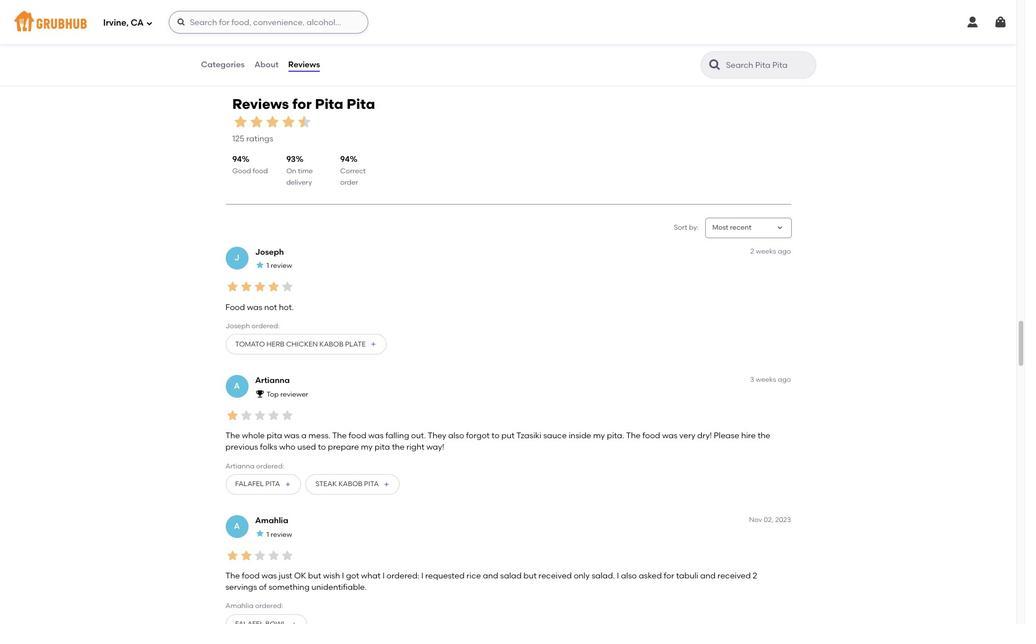 Task type: locate. For each thing, give the bounding box(es) containing it.
1 vertical spatial reviews
[[232, 96, 289, 113]]

1 horizontal spatial pita
[[364, 481, 379, 489]]

kabob inside "button"
[[339, 481, 363, 489]]

irvine,
[[103, 17, 129, 28]]

1 horizontal spatial delivery
[[286, 179, 312, 187]]

0 horizontal spatial ratings
[[246, 134, 273, 144]]

1 vertical spatial the
[[392, 443, 405, 453]]

0 vertical spatial the
[[758, 431, 771, 441]]

0 vertical spatial delivery
[[235, 9, 261, 17]]

a left trophy icon
[[234, 382, 240, 391]]

plus icon image inside steak kabob pita "button"
[[384, 481, 390, 488]]

1 horizontal spatial 94
[[340, 155, 350, 164]]

1 right 'j'
[[267, 262, 269, 270]]

for down reviews button
[[292, 96, 312, 113]]

1 review for amahlia
[[267, 531, 292, 539]]

2 pita from the left
[[364, 481, 379, 489]]

2 but from the left
[[524, 572, 537, 581]]

the right hire
[[758, 431, 771, 441]]

food right pita.
[[643, 431, 661, 441]]

artianna down previous
[[226, 462, 255, 470]]

1 vertical spatial joseph
[[226, 322, 250, 330]]

1 vertical spatial amahlia
[[226, 603, 254, 611]]

my left pita.
[[593, 431, 605, 441]]

1 down falafel pita button
[[267, 531, 269, 539]]

the
[[758, 431, 771, 441], [392, 443, 405, 453]]

1 weeks from the top
[[756, 247, 777, 255]]

1 1 from the top
[[267, 262, 269, 270]]

0 vertical spatial also
[[449, 431, 464, 441]]

plus icon image inside falafel pita button
[[285, 481, 292, 488]]

1 vertical spatial weeks
[[756, 376, 777, 384]]

a for amahlia
[[234, 522, 240, 532]]

reviews
[[288, 60, 320, 70], [232, 96, 289, 113]]

artianna up top
[[255, 376, 290, 386]]

hot.
[[279, 303, 294, 312]]

svg image
[[966, 15, 980, 29], [994, 15, 1008, 29], [177, 18, 186, 27]]

joseph right 'j'
[[255, 247, 284, 257]]

0 vertical spatial review
[[271, 262, 292, 270]]

the inside the food was just ok but wish i got what i ordered: i requested rice and salad but received only salad. i also asked for tabuli and received 2 servings of something unidentifiable.
[[226, 572, 240, 581]]

ca
[[131, 17, 144, 28]]

plus icon image right steak kabob pita on the left of the page
[[384, 481, 390, 488]]

joseph for joseph ordered:
[[226, 322, 250, 330]]

0 horizontal spatial pita
[[315, 96, 344, 113]]

review
[[271, 262, 292, 270], [271, 531, 292, 539]]

ratings for 125 ratings
[[246, 134, 273, 144]]

and right rice
[[483, 572, 499, 581]]

very
[[680, 431, 696, 441]]

1 1 review from the top
[[267, 262, 292, 270]]

1 vertical spatial a
[[234, 522, 240, 532]]

to left put
[[492, 431, 500, 441]]

review up the just
[[271, 531, 292, 539]]

food was not hot.
[[226, 303, 294, 312]]

ordered: inside the food was just ok but wish i got what i ordered: i requested rice and salad but received only salad. i also asked for tabuli and received 2 servings of something unidentifiable.
[[387, 572, 420, 581]]

0 horizontal spatial and
[[483, 572, 499, 581]]

1 horizontal spatial joseph
[[255, 247, 284, 257]]

Search for food, convenience, alcohol... search field
[[169, 11, 368, 34]]

star icon image
[[232, 114, 248, 130], [248, 114, 264, 130], [264, 114, 280, 130], [280, 114, 296, 130], [296, 114, 312, 130], [296, 114, 312, 130], [255, 261, 264, 270], [226, 280, 239, 294], [239, 280, 253, 294], [253, 280, 267, 294], [267, 280, 280, 294], [280, 280, 294, 294], [226, 409, 239, 423], [239, 409, 253, 423], [253, 409, 267, 423], [267, 409, 280, 423], [280, 409, 294, 423], [255, 530, 264, 539], [226, 549, 239, 563], [239, 549, 253, 563], [253, 549, 267, 563], [267, 549, 280, 563], [280, 549, 294, 563]]

just
[[279, 572, 292, 581]]

2 a from the top
[[234, 522, 240, 532]]

to down mess.
[[318, 443, 326, 453]]

hire
[[742, 431, 756, 441]]

1 pita from the left
[[266, 481, 280, 489]]

1 vertical spatial 1
[[267, 531, 269, 539]]

1 horizontal spatial but
[[524, 572, 537, 581]]

weeks for food was not hot.
[[756, 247, 777, 255]]

was left not
[[247, 303, 262, 312]]

joseph
[[255, 247, 284, 257], [226, 322, 250, 330]]

2 weeks ago
[[751, 247, 791, 255]]

1 vertical spatial to
[[318, 443, 326, 453]]

review for joseph
[[271, 262, 292, 270]]

received left only
[[539, 572, 572, 581]]

weeks right the 3
[[756, 376, 777, 384]]

amahlia down servings
[[226, 603, 254, 611]]

93 on time delivery
[[286, 155, 313, 187]]

1 94 from the left
[[232, 155, 242, 164]]

1 horizontal spatial ratings
[[365, 11, 392, 21]]

0 horizontal spatial also
[[449, 431, 464, 441]]

please
[[714, 431, 740, 441]]

amahlia down falafel pita button
[[255, 516, 288, 526]]

folks
[[260, 443, 278, 453]]

0 vertical spatial for
[[292, 96, 312, 113]]

0 vertical spatial pita
[[267, 431, 282, 441]]

review for amahlia
[[271, 531, 292, 539]]

i left got
[[342, 572, 344, 581]]

i
[[342, 572, 344, 581], [383, 572, 385, 581], [422, 572, 424, 581], [617, 572, 619, 581]]

and
[[483, 572, 499, 581], [701, 572, 716, 581]]

my right prepare
[[361, 443, 373, 453]]

0 horizontal spatial the
[[392, 443, 405, 453]]

1 horizontal spatial received
[[718, 572, 751, 581]]

received right tabuli
[[718, 572, 751, 581]]

for inside the food was just ok but wish i got what i ordered: i requested rice and salad but received only salad. i also asked for tabuli and received 2 servings of something unidentifiable.
[[664, 572, 675, 581]]

salad
[[500, 572, 522, 581]]

the up prepare
[[332, 431, 347, 441]]

0 vertical spatial 1 review
[[267, 262, 292, 270]]

joseph ordered:
[[226, 322, 280, 330]]

ago
[[778, 247, 791, 255], [778, 376, 791, 384]]

pita down falling
[[375, 443, 390, 453]]

94 for 94 correct order
[[340, 155, 350, 164]]

1 horizontal spatial amahlia
[[255, 516, 288, 526]]

weeks
[[756, 247, 777, 255], [756, 376, 777, 384]]

94 inside 94 good food
[[232, 155, 242, 164]]

the up servings
[[226, 572, 240, 581]]

0 vertical spatial my
[[593, 431, 605, 441]]

1 vertical spatial ratings
[[246, 134, 273, 144]]

1 review up hot.
[[267, 262, 292, 270]]

0 horizontal spatial delivery
[[235, 9, 261, 17]]

falafel pita
[[235, 481, 280, 489]]

0 vertical spatial to
[[492, 431, 500, 441]]

reviews right 'about'
[[288, 60, 320, 70]]

0 vertical spatial kabob
[[320, 340, 344, 348]]

joseph down food
[[226, 322, 250, 330]]

1 for joseph
[[267, 262, 269, 270]]

recent
[[730, 224, 752, 232]]

reviews inside button
[[288, 60, 320, 70]]

0 horizontal spatial pita
[[266, 481, 280, 489]]

plus icon image for tomato herb chicken kabob plate
[[370, 341, 377, 348]]

for left tabuli
[[664, 572, 675, 581]]

1 i from the left
[[342, 572, 344, 581]]

0 vertical spatial weeks
[[756, 247, 777, 255]]

a
[[234, 382, 240, 391], [234, 522, 240, 532]]

ordered: down folks
[[256, 462, 284, 470]]

1 vertical spatial for
[[664, 572, 675, 581]]

artianna
[[255, 376, 290, 386], [226, 462, 255, 470]]

0 vertical spatial ago
[[778, 247, 791, 255]]

2 94 from the left
[[340, 155, 350, 164]]

plus icon image right plate
[[370, 341, 377, 348]]

got
[[346, 572, 359, 581]]

1 horizontal spatial and
[[701, 572, 716, 581]]

2 received from the left
[[718, 572, 751, 581]]

mess.
[[309, 431, 331, 441]]

1 vertical spatial delivery
[[286, 179, 312, 187]]

nov
[[750, 516, 763, 524]]

2 horizontal spatial svg image
[[994, 15, 1008, 29]]

94 good food
[[232, 155, 268, 175]]

1 vertical spatial 1 review
[[267, 531, 292, 539]]

the up previous
[[226, 431, 240, 441]]

delivery right $3.49
[[235, 9, 261, 17]]

1 horizontal spatial pita
[[347, 96, 375, 113]]

2 weeks from the top
[[756, 376, 777, 384]]

about
[[255, 60, 279, 70]]

kabob
[[320, 340, 344, 348], [339, 481, 363, 489]]

reviews up 125 ratings
[[232, 96, 289, 113]]

by:
[[689, 224, 699, 232]]

j
[[235, 253, 240, 263]]

sort by:
[[674, 224, 699, 232]]

0 horizontal spatial pita
[[267, 431, 282, 441]]

tabuli
[[677, 572, 699, 581]]

94 up the correct
[[340, 155, 350, 164]]

a
[[301, 431, 307, 441]]

1 horizontal spatial to
[[492, 431, 500, 441]]

2 pita from the left
[[347, 96, 375, 113]]

but right ok
[[308, 572, 321, 581]]

1 vertical spatial 2
[[753, 572, 758, 581]]

1
[[267, 262, 269, 270], [267, 531, 269, 539]]

0 vertical spatial 1
[[267, 262, 269, 270]]

ordered: down of at the left bottom of the page
[[255, 603, 283, 611]]

the food was just ok but wish i got what i ordered: i requested rice and salad but received only salad. i also asked for tabuli and received 2 servings of something unidentifiable.
[[226, 572, 758, 593]]

artianna ordered:
[[226, 462, 284, 470]]

1 vertical spatial kabob
[[339, 481, 363, 489]]

1 horizontal spatial also
[[621, 572, 637, 581]]

2 review from the top
[[271, 531, 292, 539]]

received
[[539, 572, 572, 581], [718, 572, 751, 581]]

ago right the 3
[[778, 376, 791, 384]]

1 vertical spatial review
[[271, 531, 292, 539]]

0 horizontal spatial artianna
[[226, 462, 255, 470]]

whole
[[242, 431, 265, 441]]

1 horizontal spatial for
[[664, 572, 675, 581]]

ordered:
[[252, 322, 280, 330], [256, 462, 284, 470], [387, 572, 420, 581], [255, 603, 283, 611]]

kabob left plate
[[320, 340, 344, 348]]

2 ago from the top
[[778, 376, 791, 384]]

0 horizontal spatial but
[[308, 572, 321, 581]]

correct
[[340, 167, 366, 175]]

kabob right steak
[[339, 481, 363, 489]]

1 horizontal spatial artianna
[[255, 376, 290, 386]]

plus icon image right falafel pita
[[285, 481, 292, 488]]

but right salad
[[524, 572, 537, 581]]

and right tabuli
[[701, 572, 716, 581]]

ago down caret down icon
[[778, 247, 791, 255]]

pita
[[266, 481, 280, 489], [364, 481, 379, 489]]

ordered: for was
[[256, 462, 284, 470]]

reviews for pita pita
[[232, 96, 375, 113]]

delivery down time
[[286, 179, 312, 187]]

0 horizontal spatial received
[[539, 572, 572, 581]]

i right salad.
[[617, 572, 619, 581]]

0 horizontal spatial 94
[[232, 155, 242, 164]]

was up of at the left bottom of the page
[[262, 572, 277, 581]]

0 vertical spatial reviews
[[288, 60, 320, 70]]

food
[[226, 303, 245, 312]]

also inside the whole pita was a mess. the food was falling out. they also forgot to put tzasiki sauce inside my pita. the food was very dry! please hire the previous folks who used to prepare my pita the right way!
[[449, 431, 464, 441]]

0 horizontal spatial to
[[318, 443, 326, 453]]

0 vertical spatial a
[[234, 382, 240, 391]]

trophy icon image
[[255, 389, 264, 398]]

4 i from the left
[[617, 572, 619, 581]]

also inside the food was just ok but wish i got what i ordered: i requested rice and salad but received only salad. i also asked for tabuli and received 2 servings of something unidentifiable.
[[621, 572, 637, 581]]

1 review up the just
[[267, 531, 292, 539]]

0 vertical spatial joseph
[[255, 247, 284, 257]]

2 down recent
[[751, 247, 755, 255]]

1 ago from the top
[[778, 247, 791, 255]]

plus icon image down something
[[291, 622, 298, 625]]

0 vertical spatial amahlia
[[255, 516, 288, 526]]

pita right falafel
[[266, 481, 280, 489]]

ordered: for hot.
[[252, 322, 280, 330]]

1 vertical spatial artianna
[[226, 462, 255, 470]]

ratings right 128
[[365, 11, 392, 21]]

the down falling
[[392, 443, 405, 453]]

food up servings
[[242, 572, 260, 581]]

94 for 94 good food
[[232, 155, 242, 164]]

pita up folks
[[267, 431, 282, 441]]

0 vertical spatial ratings
[[365, 11, 392, 21]]

ordered: right what
[[387, 572, 420, 581]]

weeks down caret down icon
[[756, 247, 777, 255]]

reviews for reviews
[[288, 60, 320, 70]]

for
[[292, 96, 312, 113], [664, 572, 675, 581]]

pita
[[315, 96, 344, 113], [347, 96, 375, 113]]

2 and from the left
[[701, 572, 716, 581]]

1 vertical spatial also
[[621, 572, 637, 581]]

0 horizontal spatial amahlia
[[226, 603, 254, 611]]

2 1 review from the top
[[267, 531, 292, 539]]

delivery
[[235, 9, 261, 17], [286, 179, 312, 187]]

1 vertical spatial pita
[[375, 443, 390, 453]]

wish
[[323, 572, 340, 581]]

order
[[340, 179, 358, 187]]

caret down icon image
[[776, 224, 785, 233]]

i left the "requested"
[[422, 572, 424, 581]]

1 vertical spatial my
[[361, 443, 373, 453]]

93
[[286, 155, 296, 164]]

falafel pita button
[[226, 475, 301, 495]]

delivery inside 93 on time delivery
[[286, 179, 312, 187]]

food right good
[[253, 167, 268, 175]]

was
[[247, 303, 262, 312], [284, 431, 300, 441], [369, 431, 384, 441], [663, 431, 678, 441], [262, 572, 277, 581]]

steak kabob pita button
[[306, 475, 400, 495]]

2 down nov
[[753, 572, 758, 581]]

kabob inside button
[[320, 340, 344, 348]]

plus icon image
[[370, 341, 377, 348], [285, 481, 292, 488], [384, 481, 390, 488], [291, 622, 298, 625]]

amahlia for amahlia ordered:
[[226, 603, 254, 611]]

steak
[[316, 481, 337, 489]]

irvine, ca
[[103, 17, 144, 28]]

they
[[428, 431, 447, 441]]

a down falafel
[[234, 522, 240, 532]]

review up hot.
[[271, 262, 292, 270]]

2 1 from the top
[[267, 531, 269, 539]]

1 review from the top
[[271, 262, 292, 270]]

ratings right 125 at the left of the page
[[246, 134, 273, 144]]

ratings
[[365, 11, 392, 21], [246, 134, 273, 144]]

was inside the food was just ok but wish i got what i ordered: i requested rice and salad but received only salad. i also asked for tabuli and received 2 servings of something unidentifiable.
[[262, 572, 277, 581]]

1 vertical spatial ago
[[778, 376, 791, 384]]

also left the asked
[[621, 572, 637, 581]]

3 weeks ago
[[751, 376, 791, 384]]

was left a
[[284, 431, 300, 441]]

pita right steak
[[364, 481, 379, 489]]

94 inside the 94 correct order
[[340, 155, 350, 164]]

also
[[449, 431, 464, 441], [621, 572, 637, 581]]

requested
[[426, 572, 465, 581]]

0 horizontal spatial my
[[361, 443, 373, 453]]

also right they
[[449, 431, 464, 441]]

1 a from the top
[[234, 382, 240, 391]]

0 vertical spatial artianna
[[255, 376, 290, 386]]

94 up good
[[232, 155, 242, 164]]

i right what
[[383, 572, 385, 581]]

the
[[226, 431, 240, 441], [332, 431, 347, 441], [626, 431, 641, 441], [226, 572, 240, 581]]

ordered: down not
[[252, 322, 280, 330]]

0 horizontal spatial joseph
[[226, 322, 250, 330]]

plus icon image inside tomato herb chicken kabob plate button
[[370, 341, 377, 348]]



Task type: describe. For each thing, give the bounding box(es) containing it.
0 horizontal spatial svg image
[[177, 18, 186, 27]]

128 ratings
[[351, 11, 392, 21]]

main navigation navigation
[[0, 0, 1017, 44]]

tomato
[[235, 340, 265, 348]]

top reviewer
[[267, 391, 308, 399]]

pita inside button
[[266, 481, 280, 489]]

125
[[232, 134, 245, 144]]

categories
[[201, 60, 245, 70]]

was left very
[[663, 431, 678, 441]]

forgot
[[466, 431, 490, 441]]

ratings for 128 ratings
[[365, 11, 392, 21]]

ordered: for just
[[255, 603, 283, 611]]

food inside the food was just ok but wish i got what i ordered: i requested rice and salad but received only salad. i also asked for tabuli and received 2 servings of something unidentifiable.
[[242, 572, 260, 581]]

$3.49
[[217, 9, 234, 17]]

the right pita.
[[626, 431, 641, 441]]

good
[[232, 167, 251, 175]]

$3.49 delivery
[[217, 9, 261, 17]]

asked
[[639, 572, 662, 581]]

sauce
[[544, 431, 567, 441]]

nov 02, 2023
[[750, 516, 791, 524]]

unidentifiable.
[[312, 583, 367, 593]]

0 horizontal spatial for
[[292, 96, 312, 113]]

reviewer
[[280, 391, 308, 399]]

categories button
[[201, 44, 245, 86]]

food up prepare
[[349, 431, 367, 441]]

what
[[361, 572, 381, 581]]

ago for the whole pita was a mess. the food was falling out. they also forgot to put tzasiki sauce inside my pita. the food was very dry! please hire the previous folks who used to prepare my pita the right way!
[[778, 376, 791, 384]]

2 i from the left
[[383, 572, 385, 581]]

on
[[286, 167, 296, 175]]

servings
[[226, 583, 257, 593]]

weeks for the whole pita was a mess. the food was falling out. they also forgot to put tzasiki sauce inside my pita. the food was very dry! please hire the previous folks who used to prepare my pita the right way!
[[756, 376, 777, 384]]

tzasiki
[[517, 431, 542, 441]]

amahlia for amahlia
[[255, 516, 288, 526]]

0 vertical spatial 2
[[751, 247, 755, 255]]

who
[[279, 443, 296, 453]]

reviews button
[[288, 44, 321, 86]]

1 and from the left
[[483, 572, 499, 581]]

salad.
[[592, 572, 615, 581]]

falafel
[[235, 481, 264, 489]]

joseph for joseph
[[255, 247, 284, 257]]

put
[[502, 431, 515, 441]]

of
[[259, 583, 267, 593]]

was left falling
[[369, 431, 384, 441]]

previous
[[226, 443, 258, 453]]

dry!
[[698, 431, 712, 441]]

Search Pita Pita search field
[[725, 60, 813, 71]]

artianna for artianna
[[255, 376, 290, 386]]

reviews for reviews for pita pita
[[232, 96, 289, 113]]

pita inside "button"
[[364, 481, 379, 489]]

top
[[267, 391, 279, 399]]

plate
[[345, 340, 366, 348]]

svg image
[[146, 20, 153, 27]]

125 ratings
[[232, 134, 273, 144]]

chicken
[[286, 340, 318, 348]]

out.
[[411, 431, 426, 441]]

prepare
[[328, 443, 359, 453]]

1 for amahlia
[[267, 531, 269, 539]]

most
[[713, 224, 729, 232]]

way!
[[427, 443, 445, 453]]

2 inside the food was just ok but wish i got what i ordered: i requested rice and salad but received only salad. i also asked for tabuli and received 2 servings of something unidentifiable.
[[753, 572, 758, 581]]

amahlia ordered:
[[226, 603, 283, 611]]

steak kabob pita
[[316, 481, 379, 489]]

3
[[751, 376, 755, 384]]

02,
[[764, 516, 774, 524]]

rice
[[467, 572, 481, 581]]

Sort by: field
[[713, 223, 752, 233]]

128
[[351, 11, 363, 21]]

ago for food was not hot.
[[778, 247, 791, 255]]

ok
[[294, 572, 306, 581]]

inside
[[569, 431, 592, 441]]

1 review for joseph
[[267, 262, 292, 270]]

1 received from the left
[[539, 572, 572, 581]]

1 pita from the left
[[315, 96, 344, 113]]

falling
[[386, 431, 409, 441]]

food inside 94 good food
[[253, 167, 268, 175]]

1 but from the left
[[308, 572, 321, 581]]

94 correct order
[[340, 155, 366, 187]]

a for artianna
[[234, 382, 240, 391]]

1 horizontal spatial my
[[593, 431, 605, 441]]

1 horizontal spatial svg image
[[966, 15, 980, 29]]

artianna for artianna ordered:
[[226, 462, 255, 470]]

only
[[574, 572, 590, 581]]

sort
[[674, 224, 688, 232]]

the whole pita was a mess. the food was falling out. they also forgot to put tzasiki sauce inside my pita. the food was very dry! please hire the previous folks who used to prepare my pita the right way!
[[226, 431, 771, 453]]

plus icon image for steak kabob pita
[[384, 481, 390, 488]]

search icon image
[[708, 58, 722, 72]]

1 horizontal spatial the
[[758, 431, 771, 441]]

plus icon image for falafel pita
[[285, 481, 292, 488]]

1 horizontal spatial pita
[[375, 443, 390, 453]]

tomato herb chicken kabob plate button
[[226, 334, 387, 355]]

tomato herb chicken kabob plate
[[235, 340, 366, 348]]

right
[[407, 443, 425, 453]]

most recent
[[713, 224, 752, 232]]

about button
[[254, 44, 279, 86]]

pita.
[[607, 431, 625, 441]]

used
[[298, 443, 316, 453]]

not
[[264, 303, 277, 312]]

herb
[[267, 340, 285, 348]]

time
[[298, 167, 313, 175]]

3 i from the left
[[422, 572, 424, 581]]

something
[[269, 583, 310, 593]]

2023
[[776, 516, 791, 524]]



Task type: vqa. For each thing, say whether or not it's contained in the screenshot.
CA
yes



